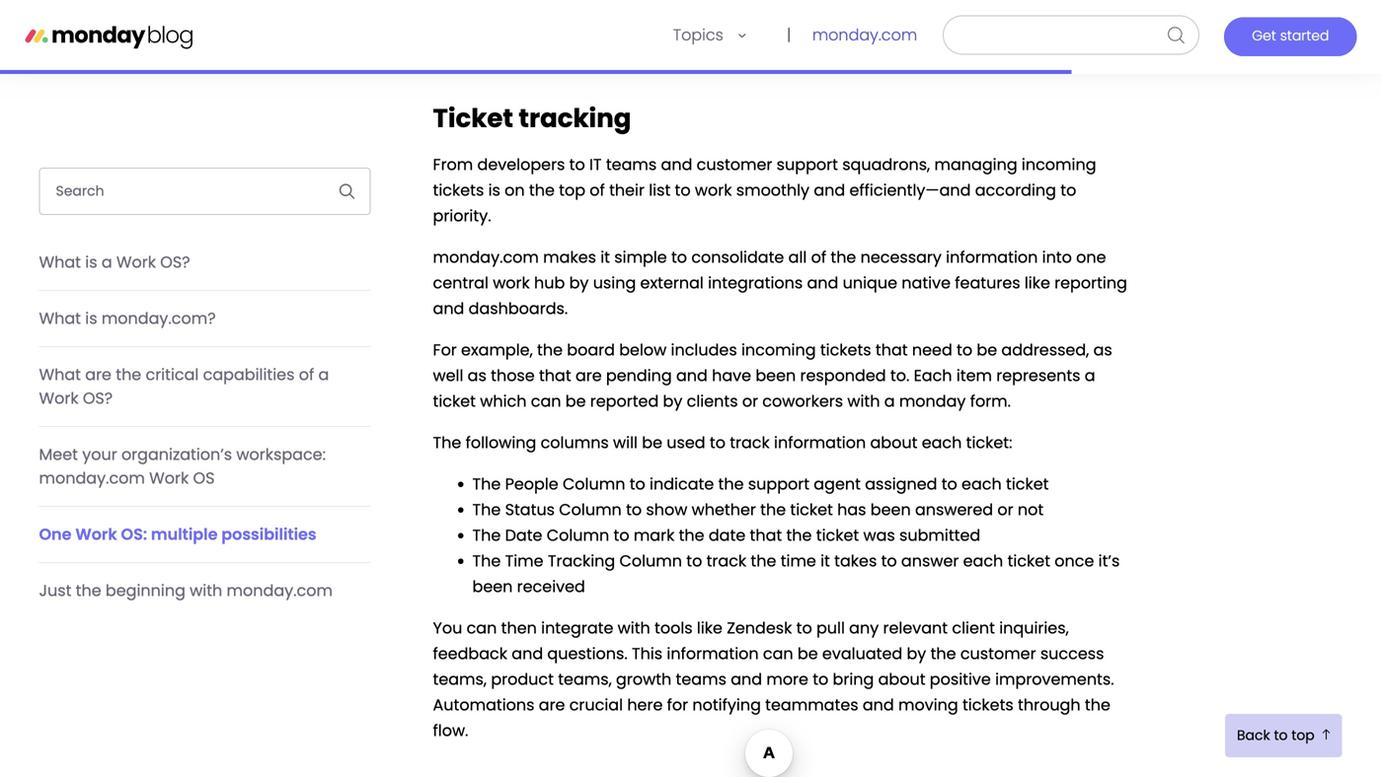 Task type: locate. For each thing, give the bounding box(es) containing it.
as right well
[[468, 365, 487, 387]]

tickets down positive
[[962, 695, 1014, 717]]

back
[[1237, 727, 1270, 746]]

work inside from developers to it teams and customer support squadrons, managing incoming tickets is on the top of their list to work smoothly and efficiently—and according to priority.
[[695, 179, 732, 202]]

2 horizontal spatial been
[[870, 499, 911, 521]]

2 vertical spatial can
[[763, 643, 793, 666]]

what up what is monday.com?
[[39, 251, 81, 273]]

features
[[955, 272, 1020, 294]]

each down the monday
[[922, 432, 962, 454]]

like down into
[[1025, 272, 1050, 294]]

1 vertical spatial that
[[539, 365, 571, 387]]

monday.com?
[[102, 308, 216, 330]]

meet
[[39, 444, 78, 466]]

you can then integrate with tools like zendesk to pull any relevant client inquiries, feedback and questions. this information can be evaluated by the customer success teams, product teams, growth teams and more to bring about positive improvements. automations are crucial here for notifying teammates and moving tickets through the flow.
[[433, 618, 1114, 743]]

as
[[1093, 339, 1112, 362], [468, 365, 487, 387]]

2 horizontal spatial are
[[575, 365, 602, 387]]

received
[[517, 576, 585, 598]]

0 vertical spatial it
[[600, 246, 610, 269]]

need
[[912, 339, 952, 362]]

2 vertical spatial is
[[85, 308, 97, 330]]

the right just
[[76, 580, 101, 602]]

0 horizontal spatial work
[[493, 272, 530, 294]]

support left "agent"
[[748, 474, 810, 496]]

support
[[777, 154, 838, 176], [748, 474, 810, 496]]

tickets up priority.
[[433, 179, 484, 202]]

0 vertical spatial of
[[590, 179, 605, 202]]

0 horizontal spatial incoming
[[741, 339, 816, 362]]

information inside monday.com makes it simple to consolidate all of the necessary information into one central work hub by using external integrations and unique native features like reporting and dashboards.
[[946, 246, 1038, 269]]

1 what from the top
[[39, 251, 81, 273]]

1 vertical spatial customer
[[960, 643, 1036, 666]]

1 vertical spatial of
[[811, 246, 826, 269]]

each down submitted at the right of the page
[[963, 551, 1003, 573]]

growth
[[616, 669, 672, 691]]

1 horizontal spatial it
[[820, 551, 830, 573]]

0 horizontal spatial information
[[667, 643, 759, 666]]

each for ticket:
[[922, 432, 962, 454]]

1 vertical spatial support
[[748, 474, 810, 496]]

1 vertical spatial what
[[39, 308, 81, 330]]

are
[[85, 364, 112, 386], [575, 365, 602, 387], [539, 695, 565, 717]]

ticket inside for example, the board below includes incoming tickets that need to be addressed, as well as those that are pending and have been responded to. each item represents a ticket which can be reported by clients or coworkers with a monday form.
[[433, 391, 476, 413]]

work down organization's
[[149, 467, 189, 490]]

of inside from developers to it teams and customer support squadrons, managing incoming tickets is on the top of their list to work smoothly and efficiently—and according to priority.
[[590, 179, 605, 202]]

can up more at the right bottom of the page
[[763, 643, 793, 666]]

monday.com blog image
[[24, 18, 195, 52]]

work inside what are the critical capabilities of a work os?
[[39, 387, 79, 410]]

organization's
[[121, 444, 232, 466]]

each
[[914, 365, 952, 387]]

1 vertical spatial os?
[[83, 387, 113, 410]]

track
[[730, 432, 770, 454], [706, 551, 746, 573]]

0 vertical spatial or
[[742, 391, 758, 413]]

0 vertical spatial that
[[876, 339, 908, 362]]

to inside for example, the board below includes incoming tickets that need to be addressed, as well as those that are pending and have been responded to. each item represents a ticket which can be reported by clients or coworkers with a monday form.
[[957, 339, 972, 362]]

squadrons,
[[842, 154, 930, 176]]

to up mark
[[626, 499, 642, 521]]

is for what is monday.com?
[[85, 308, 97, 330]]

2 horizontal spatial of
[[811, 246, 826, 269]]

to inside monday.com makes it simple to consolidate all of the necessary information into one central work hub by using external integrations and unique native features like reporting and dashboards.
[[671, 246, 687, 269]]

incoming up "according"
[[1022, 154, 1096, 176]]

to down will on the bottom left
[[630, 474, 645, 496]]

customer inside from developers to it teams and customer support squadrons, managing incoming tickets is on the top of their list to work smoothly and efficiently—and according to priority.
[[697, 154, 772, 176]]

2 horizontal spatial tickets
[[962, 695, 1014, 717]]

are down product at bottom left
[[539, 695, 565, 717]]

0 vertical spatial os?
[[160, 251, 190, 273]]

2 vertical spatial been
[[472, 576, 513, 598]]

the up the time
[[786, 525, 812, 547]]

0 vertical spatial about
[[870, 432, 917, 454]]

2 vertical spatial information
[[667, 643, 759, 666]]

0 horizontal spatial teams,
[[433, 669, 487, 691]]

date
[[709, 525, 746, 547]]

and right smoothly at right top
[[814, 179, 845, 202]]

like inside monday.com makes it simple to consolidate all of the necessary information into one central work hub by using external integrations and unique native features like reporting and dashboards.
[[1025, 272, 1050, 294]]

1 vertical spatial it
[[820, 551, 830, 573]]

ticket:
[[966, 432, 1012, 454]]

teams up their
[[606, 154, 657, 176]]

a
[[102, 251, 112, 273], [318, 364, 329, 386], [1085, 365, 1095, 387], [884, 391, 895, 413]]

ticket down has
[[816, 525, 859, 547]]

flow.
[[433, 720, 468, 743]]

and down "includes"
[[676, 365, 708, 387]]

2 horizontal spatial that
[[876, 339, 908, 362]]

work
[[695, 179, 732, 202], [493, 272, 530, 294]]

0 horizontal spatial top
[[559, 179, 585, 202]]

0 horizontal spatial os?
[[83, 387, 113, 410]]

1 vertical spatial top
[[1291, 727, 1315, 746]]

are down what is monday.com?
[[85, 364, 112, 386]]

has
[[837, 499, 866, 521]]

a down to.
[[884, 391, 895, 413]]

as right 'addressed,'
[[1093, 339, 1112, 362]]

reporting
[[1054, 272, 1127, 294]]

0 vertical spatial support
[[777, 154, 838, 176]]

teams
[[606, 154, 657, 176], [676, 669, 726, 691]]

monday.com inside monday.com makes it simple to consolidate all of the necessary information into one central work hub by using external integrations and unique native features like reporting and dashboards.
[[433, 246, 539, 269]]

the left board
[[537, 339, 563, 362]]

support inside the people column to indicate the support agent assigned to each ticket the status column to show whether the ticket has been answered or not the date column to mark the date that the ticket was submitted the time tracking column to track the time it takes to answer each ticket once it's been received
[[748, 474, 810, 496]]

0 vertical spatial what
[[39, 251, 81, 273]]

you
[[433, 618, 462, 640]]

by
[[569, 272, 589, 294], [663, 391, 682, 413], [907, 643, 926, 666]]

necessary
[[860, 246, 942, 269]]

3 what from the top
[[39, 364, 81, 386]]

native
[[902, 272, 951, 294]]

2 horizontal spatial with
[[847, 391, 880, 413]]

1 horizontal spatial with
[[618, 618, 650, 640]]

os? inside what are the critical capabilities of a work os?
[[83, 387, 113, 410]]

this
[[632, 643, 663, 666]]

0 horizontal spatial customer
[[697, 154, 772, 176]]

central
[[433, 272, 489, 294]]

support up smoothly at right top
[[777, 154, 838, 176]]

2 vertical spatial by
[[907, 643, 926, 666]]

0 vertical spatial work
[[695, 179, 732, 202]]

with down responded
[[847, 391, 880, 413]]

to up item at the right of the page
[[957, 339, 972, 362]]

managing
[[934, 154, 1017, 176]]

integrations
[[708, 272, 803, 294]]

been up coworkers
[[756, 365, 796, 387]]

customer down client
[[960, 643, 1036, 666]]

reported
[[590, 391, 659, 413]]

track down date
[[706, 551, 746, 573]]

2 horizontal spatial by
[[907, 643, 926, 666]]

pull
[[816, 618, 845, 640]]

monday.com inside meet your organization's workspace: monday.com work os
[[39, 467, 145, 490]]

information up features
[[946, 246, 1038, 269]]

work right list
[[695, 179, 732, 202]]

the inside monday.com makes it simple to consolidate all of the necessary information into one central work hub by using external integrations and unique native features like reporting and dashboards.
[[831, 246, 856, 269]]

2 teams, from the left
[[558, 669, 612, 691]]

0 vertical spatial teams
[[606, 154, 657, 176]]

search text field
[[943, 15, 1155, 55]]

be inside you can then integrate with tools like zendesk to pull any relevant client inquiries, feedback and questions. this information can be evaluated by the customer success teams, product teams, growth teams and more to bring about positive improvements. automations are crucial here for notifying teammates and moving tickets through the flow.
[[798, 643, 818, 666]]

tickets up responded
[[820, 339, 871, 362]]

2 vertical spatial each
[[963, 551, 1003, 573]]

date
[[505, 525, 542, 547]]

can up feedback
[[467, 618, 497, 640]]

1 vertical spatial with
[[190, 580, 222, 602]]

to right used
[[710, 432, 726, 454]]

0 vertical spatial is
[[488, 179, 500, 202]]

0 vertical spatial by
[[569, 272, 589, 294]]

the up whether
[[718, 474, 744, 496]]

to left it
[[569, 154, 585, 176]]

2 vertical spatial of
[[299, 364, 314, 386]]

back to top
[[1237, 727, 1318, 746]]

teams up for
[[676, 669, 726, 691]]

a inside what are the critical capabilities of a work os?
[[318, 364, 329, 386]]

1 vertical spatial as
[[468, 365, 487, 387]]

2 horizontal spatial information
[[946, 246, 1038, 269]]

of inside monday.com makes it simple to consolidate all of the necessary information into one central work hub by using external integrations and unique native features like reporting and dashboards.
[[811, 246, 826, 269]]

2 vertical spatial what
[[39, 364, 81, 386]]

None search field
[[943, 15, 1200, 55]]

os?
[[160, 251, 190, 273], [83, 387, 113, 410]]

to inside "button"
[[1274, 727, 1288, 746]]

0 vertical spatial been
[[756, 365, 796, 387]]

1 horizontal spatial been
[[756, 365, 796, 387]]

0 vertical spatial with
[[847, 391, 880, 413]]

incoming
[[1022, 154, 1096, 176], [741, 339, 816, 362]]

0 vertical spatial tickets
[[433, 179, 484, 202]]

can down those
[[531, 391, 561, 413]]

1 horizontal spatial top
[[1291, 727, 1315, 746]]

customer up smoothly at right top
[[697, 154, 772, 176]]

information down tools
[[667, 643, 759, 666]]

about
[[870, 432, 917, 454], [878, 669, 926, 691]]

teams, down questions.
[[558, 669, 612, 691]]

1 horizontal spatial or
[[997, 499, 1013, 521]]

inquiries,
[[999, 618, 1069, 640]]

ticket
[[433, 391, 476, 413], [1006, 474, 1049, 496], [790, 499, 833, 521], [816, 525, 859, 547], [1007, 551, 1050, 573]]

1 horizontal spatial teams,
[[558, 669, 612, 691]]

0 vertical spatial can
[[531, 391, 561, 413]]

to right back
[[1274, 727, 1288, 746]]

work up meet
[[39, 387, 79, 410]]

2 vertical spatial that
[[750, 525, 782, 547]]

1 horizontal spatial information
[[774, 432, 866, 454]]

information down coworkers
[[774, 432, 866, 454]]

of inside what are the critical capabilities of a work os?
[[299, 364, 314, 386]]

or inside the people column to indicate the support agent assigned to each ticket the status column to show whether the ticket has been answered or not the date column to mark the date that the ticket was submitted the time tracking column to track the time it takes to answer each ticket once it's been received
[[997, 499, 1013, 521]]

2 vertical spatial tickets
[[962, 695, 1014, 717]]

os? up monday.com?
[[160, 251, 190, 273]]

1 horizontal spatial incoming
[[1022, 154, 1096, 176]]

the inside what are the critical capabilities of a work os?
[[116, 364, 141, 386]]

2 what from the top
[[39, 308, 81, 330]]

more
[[766, 669, 808, 691]]

multiple
[[151, 524, 218, 546]]

0 horizontal spatial that
[[539, 365, 571, 387]]

for
[[667, 695, 688, 717]]

what inside what are the critical capabilities of a work os?
[[39, 364, 81, 386]]

positive
[[930, 669, 991, 691]]

top right back
[[1291, 727, 1315, 746]]

is down 'what is a work os?'
[[85, 308, 97, 330]]

the right on at the left of page
[[529, 179, 555, 202]]

been inside for example, the board below includes incoming tickets that need to be addressed, as well as those that are pending and have been responded to. each item represents a ticket which can be reported by clients or coworkers with a monday form.
[[756, 365, 796, 387]]

that up to.
[[876, 339, 908, 362]]

0 vertical spatial as
[[1093, 339, 1112, 362]]

people
[[505, 474, 558, 496]]

like right tools
[[697, 618, 723, 640]]

1 vertical spatial track
[[706, 551, 746, 573]]

is left on at the left of page
[[488, 179, 500, 202]]

1 vertical spatial each
[[962, 474, 1002, 496]]

by inside for example, the board below includes incoming tickets that need to be addressed, as well as those that are pending and have been responded to. each item represents a ticket which can be reported by clients or coworkers with a monday form.
[[663, 391, 682, 413]]

1 horizontal spatial teams
[[676, 669, 726, 691]]

0 horizontal spatial teams
[[606, 154, 657, 176]]

what are the critical capabilities of a work os? link
[[39, 347, 371, 426]]

been down time
[[472, 576, 513, 598]]

work left os:
[[75, 524, 117, 546]]

ticket tracking
[[433, 100, 631, 136]]

the left critical
[[116, 364, 141, 386]]

1 vertical spatial about
[[878, 669, 926, 691]]

ticket left 'once'
[[1007, 551, 1050, 573]]

1 vertical spatial work
[[493, 272, 530, 294]]

are inside for example, the board below includes incoming tickets that need to be addressed, as well as those that are pending and have been responded to. each item represents a ticket which can be reported by clients or coworkers with a monday form.
[[575, 365, 602, 387]]

just the beginning with monday.com link
[[39, 564, 371, 619]]

information
[[946, 246, 1038, 269], [774, 432, 866, 454], [667, 643, 759, 666]]

responded
[[800, 365, 886, 387]]

2 horizontal spatial can
[[763, 643, 793, 666]]

0 horizontal spatial like
[[697, 618, 723, 640]]

1 vertical spatial teams
[[676, 669, 726, 691]]

customer
[[697, 154, 772, 176], [960, 643, 1036, 666]]

item
[[956, 365, 992, 387]]

represents
[[996, 365, 1080, 387]]

that right date
[[750, 525, 782, 547]]

relevant
[[883, 618, 948, 640]]

0 horizontal spatial tickets
[[433, 179, 484, 202]]

0 vertical spatial customer
[[697, 154, 772, 176]]

the left date
[[679, 525, 704, 547]]

or
[[742, 391, 758, 413], [997, 499, 1013, 521]]

1 horizontal spatial are
[[539, 695, 565, 717]]

1 horizontal spatial tickets
[[820, 339, 871, 362]]

0 vertical spatial each
[[922, 432, 962, 454]]

0 vertical spatial top
[[559, 179, 585, 202]]

is
[[488, 179, 500, 202], [85, 251, 97, 273], [85, 308, 97, 330]]

0 vertical spatial information
[[946, 246, 1038, 269]]

are down board
[[575, 365, 602, 387]]

work up the dashboards.
[[493, 272, 530, 294]]

0 horizontal spatial or
[[742, 391, 758, 413]]

top left their
[[559, 179, 585, 202]]

1 horizontal spatial customer
[[960, 643, 1036, 666]]

with down one work os: multiple possibilities link at the left bottom
[[190, 580, 222, 602]]

it up using
[[600, 246, 610, 269]]

be up more at the right bottom of the page
[[798, 643, 818, 666]]

the up unique
[[831, 246, 856, 269]]

each
[[922, 432, 962, 454], [962, 474, 1002, 496], [963, 551, 1003, 573]]

0 horizontal spatial as
[[468, 365, 487, 387]]

feedback
[[433, 643, 507, 666]]

can inside for example, the board below includes incoming tickets that need to be addressed, as well as those that are pending and have been responded to. each item represents a ticket which can be reported by clients or coworkers with a monday form.
[[531, 391, 561, 413]]

about up assigned
[[870, 432, 917, 454]]

by inside you can then integrate with tools like zendesk to pull any relevant client inquiries, feedback and questions. this information can be evaluated by the customer success teams, product teams, growth teams and more to bring about positive improvements. automations are crucial here for notifying teammates and moving tickets through the flow.
[[907, 643, 926, 666]]

1 vertical spatial tickets
[[820, 339, 871, 362]]

answer
[[901, 551, 959, 573]]

and inside for example, the board below includes incoming tickets that need to be addressed, as well as those that are pending and have been responded to. each item represents a ticket which can be reported by clients or coworkers with a monday form.
[[676, 365, 708, 387]]

the down following
[[472, 474, 501, 496]]

through
[[1018, 695, 1081, 717]]

1 vertical spatial like
[[697, 618, 723, 640]]

those
[[491, 365, 535, 387]]

1 horizontal spatial of
[[590, 179, 605, 202]]

then
[[501, 618, 537, 640]]

the left the time
[[751, 551, 776, 573]]

1 vertical spatial by
[[663, 391, 682, 413]]

1 vertical spatial or
[[997, 499, 1013, 521]]

0 horizontal spatial been
[[472, 576, 513, 598]]

ticket down well
[[433, 391, 476, 413]]

support inside from developers to it teams and customer support squadrons, managing incoming tickets is on the top of their list to work smoothly and efficiently—and according to priority.
[[777, 154, 838, 176]]

can
[[531, 391, 561, 413], [467, 618, 497, 640], [763, 643, 793, 666]]

0 horizontal spatial of
[[299, 364, 314, 386]]

that right those
[[539, 365, 571, 387]]

work up what is monday.com?
[[116, 251, 156, 273]]

1 vertical spatial can
[[467, 618, 497, 640]]

a up what is monday.com?
[[102, 251, 112, 273]]

1 horizontal spatial work
[[695, 179, 732, 202]]

by down relevant
[[907, 643, 926, 666]]

1 horizontal spatial by
[[663, 391, 682, 413]]

and up list
[[661, 154, 692, 176]]

dashboards.
[[469, 298, 568, 320]]

and
[[661, 154, 692, 176], [814, 179, 845, 202], [807, 272, 838, 294], [433, 298, 464, 320], [676, 365, 708, 387], [512, 643, 543, 666], [731, 669, 762, 691], [863, 695, 894, 717]]

teams, down feedback
[[433, 669, 487, 691]]

to right list
[[675, 179, 691, 202]]

by left clients
[[663, 391, 682, 413]]

or down have at the right
[[742, 391, 758, 413]]

moving
[[898, 695, 958, 717]]

1 horizontal spatial can
[[531, 391, 561, 413]]

1 vertical spatial is
[[85, 251, 97, 273]]

2 vertical spatial with
[[618, 618, 650, 640]]

beginning
[[106, 580, 185, 602]]

of right 'all'
[[811, 246, 826, 269]]

is up what is monday.com?
[[85, 251, 97, 273]]

the left following
[[433, 432, 461, 454]]

tickets
[[433, 179, 484, 202], [820, 339, 871, 362], [962, 695, 1014, 717]]

for example, the board below includes incoming tickets that need to be addressed, as well as those that are pending and have been responded to. each item represents a ticket which can be reported by clients or coworkers with a monday form.
[[433, 339, 1112, 413]]

just
[[39, 580, 71, 602]]

0 vertical spatial incoming
[[1022, 154, 1096, 176]]



Task type: vqa. For each thing, say whether or not it's contained in the screenshot.
benefits
no



Task type: describe. For each thing, give the bounding box(es) containing it.
that inside the people column to indicate the support agent assigned to each ticket the status column to show whether the ticket has been answered or not the date column to mark the date that the ticket was submitted the time tracking column to track the time it takes to answer each ticket once it's been received
[[750, 525, 782, 547]]

which
[[480, 391, 527, 413]]

client
[[952, 618, 995, 640]]

all
[[788, 246, 807, 269]]

according
[[975, 179, 1056, 202]]

answered
[[915, 499, 993, 521]]

what for what is a work os?
[[39, 251, 81, 273]]

and down central
[[433, 298, 464, 320]]

what is a work os?
[[39, 251, 190, 273]]

takes
[[834, 551, 877, 573]]

their
[[609, 179, 645, 202]]

started
[[1280, 26, 1329, 45]]

0 vertical spatial track
[[730, 432, 770, 454]]

priority.
[[433, 205, 491, 227]]

tracking
[[548, 551, 615, 573]]

the inside for example, the board below includes incoming tickets that need to be addressed, as well as those that are pending and have been responded to. each item represents a ticket which can be reported by clients or coworkers with a monday form.
[[537, 339, 563, 362]]

hub
[[534, 272, 565, 294]]

each for ticket
[[962, 474, 1002, 496]]

meet your organization's workspace: monday.com work os link
[[39, 427, 371, 506]]

are inside you can then integrate with tools like zendesk to pull any relevant client inquiries, feedback and questions. this information can be evaluated by the customer success teams, product teams, growth teams and more to bring about positive improvements. automations are crucial here for notifying teammates and moving tickets through the flow.
[[539, 695, 565, 717]]

0 horizontal spatial with
[[190, 580, 222, 602]]

improvements.
[[995, 669, 1114, 691]]

it inside monday.com makes it simple to consolidate all of the necessary information into one central work hub by using external integrations and unique native features like reporting and dashboards.
[[600, 246, 610, 269]]

from developers to it teams and customer support squadrons, managing incoming tickets is on the top of their list to work smoothly and efficiently—and according to priority.
[[433, 154, 1096, 227]]

product
[[491, 669, 554, 691]]

1 vertical spatial been
[[870, 499, 911, 521]]

to right "according"
[[1060, 179, 1076, 202]]

time
[[505, 551, 544, 573]]

to.
[[890, 365, 909, 387]]

os:
[[121, 524, 147, 546]]

for
[[433, 339, 457, 362]]

critical
[[146, 364, 199, 386]]

one work os: multiple possibilities
[[39, 524, 317, 546]]

it
[[589, 154, 602, 176]]

example,
[[461, 339, 533, 362]]

the following columns will be used to track information about each ticket:
[[433, 432, 1012, 454]]

whether
[[692, 499, 756, 521]]

be up columns
[[565, 391, 586, 413]]

information inside you can then integrate with tools like zendesk to pull any relevant client inquiries, feedback and questions. this information can be evaluated by the customer success teams, product teams, growth teams and more to bring about positive improvements. automations are crucial here for notifying teammates and moving tickets through the flow.
[[667, 643, 759, 666]]

well
[[433, 365, 463, 387]]

tickets inside from developers to it teams and customer support squadrons, managing incoming tickets is on the top of their list to work smoothly and efficiently—and according to priority.
[[433, 179, 484, 202]]

to left mark
[[614, 525, 629, 547]]

the inside from developers to it teams and customer support squadrons, managing incoming tickets is on the top of their list to work smoothly and efficiently—and according to priority.
[[529, 179, 555, 202]]

once
[[1055, 551, 1094, 573]]

to down was
[[881, 551, 897, 573]]

the right whether
[[760, 499, 786, 521]]

topics
[[673, 24, 723, 46]]

the left the date on the bottom of page
[[472, 525, 501, 547]]

and left unique
[[807, 272, 838, 294]]

was
[[863, 525, 895, 547]]

be right will on the bottom left
[[642, 432, 662, 454]]

is inside from developers to it teams and customer support squadrons, managing incoming tickets is on the top of their list to work smoothly and efficiently—and according to priority.
[[488, 179, 500, 202]]

1 teams, from the left
[[433, 669, 487, 691]]

what is monday.com? link
[[39, 291, 371, 346]]

incoming inside for example, the board below includes incoming tickets that need to be addressed, as well as those that are pending and have been responded to. each item represents a ticket which can be reported by clients or coworkers with a monday form.
[[741, 339, 816, 362]]

evaluated
[[822, 643, 902, 666]]

on
[[505, 179, 525, 202]]

capabilities
[[203, 364, 295, 386]]

time
[[781, 551, 816, 573]]

following
[[466, 432, 536, 454]]

about inside you can then integrate with tools like zendesk to pull any relevant client inquiries, feedback and questions. this information can be evaluated by the customer success teams, product teams, growth teams and more to bring about positive improvements. automations are crucial here for notifying teammates and moving tickets through the flow.
[[878, 669, 926, 691]]

status
[[505, 499, 555, 521]]

back to top button
[[1225, 715, 1342, 758]]

unique
[[843, 272, 897, 294]]

by inside monday.com makes it simple to consolidate all of the necessary information into one central work hub by using external integrations and unique native features like reporting and dashboards.
[[569, 272, 589, 294]]

clients
[[687, 391, 738, 413]]

from
[[433, 154, 473, 176]]

teams inside you can then integrate with tools like zendesk to pull any relevant client inquiries, feedback and questions. this information can be evaluated by the customer success teams, product teams, growth teams and more to bring about positive improvements. automations are crucial here for notifying teammates and moving tickets through the flow.
[[676, 669, 726, 691]]

to down the show
[[686, 551, 702, 573]]

is for what is a work os?
[[85, 251, 97, 273]]

makes
[[543, 246, 596, 269]]

any
[[849, 618, 879, 640]]

0 horizontal spatial can
[[467, 618, 497, 640]]

incoming inside from developers to it teams and customer support squadrons, managing incoming tickets is on the top of their list to work smoothly and efficiently—and according to priority.
[[1022, 154, 1096, 176]]

submitted
[[899, 525, 980, 547]]

top inside "button"
[[1291, 727, 1315, 746]]

automations
[[433, 695, 535, 717]]

crucial
[[569, 695, 623, 717]]

are inside what are the critical capabilities of a work os?
[[85, 364, 112, 386]]

form.
[[970, 391, 1011, 413]]

the right through
[[1085, 695, 1110, 717]]

tickets inside you can then integrate with tools like zendesk to pull any relevant client inquiries, feedback and questions. this information can be evaluated by the customer success teams, product teams, growth teams and more to bring about positive improvements. automations are crucial here for notifying teammates and moving tickets through the flow.
[[962, 695, 1014, 717]]

what for what are the critical capabilities of a work os?
[[39, 364, 81, 386]]

one
[[1076, 246, 1106, 269]]

and up product at bottom left
[[512, 643, 543, 666]]

just the beginning with monday.com
[[39, 580, 333, 602]]

the people column to indicate the support agent assigned to each ticket the status column to show whether the ticket has been answered or not the date column to mark the date that the ticket was submitted the time tracking column to track the time it takes to answer each ticket once it's been received
[[472, 474, 1120, 598]]

1 vertical spatial information
[[774, 432, 866, 454]]

pending
[[606, 365, 672, 387]]

to up answered
[[941, 474, 957, 496]]

work inside monday.com makes it simple to consolidate all of the necessary information into one central work hub by using external integrations and unique native features like reporting and dashboards.
[[493, 272, 530, 294]]

below
[[619, 339, 667, 362]]

monday.com makes it simple to consolidate all of the necessary information into one central work hub by using external integrations and unique native features like reporting and dashboards.
[[433, 246, 1127, 320]]

and up notifying in the bottom of the page
[[731, 669, 762, 691]]

it's
[[1098, 551, 1120, 573]]

and down bring
[[863, 695, 894, 717]]

top inside from developers to it teams and customer support squadrons, managing incoming tickets is on the top of their list to work smoothly and efficiently—and according to priority.
[[559, 179, 585, 202]]

tracking
[[519, 100, 631, 136]]

workspace:
[[236, 444, 326, 466]]

indicate
[[650, 474, 714, 496]]

integrate
[[541, 618, 613, 640]]

will
[[613, 432, 638, 454]]

it inside the people column to indicate the support agent assigned to each ticket the status column to show whether the ticket has been answered or not the date column to mark the date that the ticket was submitted the time tracking column to track the time it takes to answer each ticket once it's been received
[[820, 551, 830, 573]]

1 horizontal spatial as
[[1093, 339, 1112, 362]]

with inside you can then integrate with tools like zendesk to pull any relevant client inquiries, feedback and questions. this information can be evaluated by the customer success teams, product teams, growth teams and more to bring about positive improvements. automations are crucial here for notifying teammates and moving tickets through the flow.
[[618, 618, 650, 640]]

tickets inside for example, the board below includes incoming tickets that need to be addressed, as well as those that are pending and have been responded to. each item represents a ticket which can be reported by clients or coworkers with a monday form.
[[820, 339, 871, 362]]

efficiently—and
[[849, 179, 971, 202]]

developers
[[477, 154, 565, 176]]

ticket down "agent"
[[790, 499, 833, 521]]

show
[[646, 499, 687, 521]]

with inside for example, the board below includes incoming tickets that need to be addressed, as well as those that are pending and have been responded to. each item represents a ticket which can be reported by clients or coworkers with a monday form.
[[847, 391, 880, 413]]

to left pull
[[796, 618, 812, 640]]

using
[[593, 272, 636, 294]]

topics link
[[672, 0, 747, 73]]

assigned
[[865, 474, 937, 496]]

coworkers
[[762, 391, 843, 413]]

meet your organization's workspace: monday.com work os
[[39, 444, 326, 490]]

tools
[[655, 618, 693, 640]]

monday.com link
[[811, 0, 918, 73]]

track inside the people column to indicate the support agent assigned to each ticket the status column to show whether the ticket has been answered or not the date column to mark the date that the ticket was submitted the time tracking column to track the time it takes to answer each ticket once it's been received
[[706, 551, 746, 573]]

the left "status"
[[472, 499, 501, 521]]

get started
[[1252, 26, 1329, 45]]

success
[[1040, 643, 1104, 666]]

bring
[[833, 669, 874, 691]]

teams inside from developers to it teams and customer support squadrons, managing incoming tickets is on the top of their list to work smoothly and efficiently—and according to priority.
[[606, 154, 657, 176]]

one
[[39, 524, 72, 546]]

like inside you can then integrate with tools like zendesk to pull any relevant client inquiries, feedback and questions. this information can be evaluated by the customer success teams, product teams, growth teams and more to bring about positive improvements. automations are crucial here for notifying teammates and moving tickets through the flow.
[[697, 618, 723, 640]]

board
[[567, 339, 615, 362]]

consolidate
[[691, 246, 784, 269]]

into
[[1042, 246, 1072, 269]]

be up item at the right of the page
[[977, 339, 997, 362]]

work inside meet your organization's workspace: monday.com work os
[[149, 467, 189, 490]]

1 horizontal spatial os?
[[160, 251, 190, 273]]

list
[[649, 179, 671, 202]]

to up teammates
[[813, 669, 829, 691]]

the up positive
[[930, 643, 956, 666]]

the left time
[[472, 551, 501, 573]]

a down 'addressed,'
[[1085, 365, 1095, 387]]

customer inside you can then integrate with tools like zendesk to pull any relevant client inquiries, feedback and questions. this information can be evaluated by the customer success teams, product teams, growth teams and more to bring about positive improvements. automations are crucial here for notifying teammates and moving tickets through the flow.
[[960, 643, 1036, 666]]

monday
[[899, 391, 966, 413]]

what for what is monday.com?
[[39, 308, 81, 330]]

or inside for example, the board below includes incoming tickets that need to be addressed, as well as those that are pending and have been responded to. each item represents a ticket which can be reported by clients or coworkers with a monday form.
[[742, 391, 758, 413]]

ticket up "not"
[[1006, 474, 1049, 496]]



